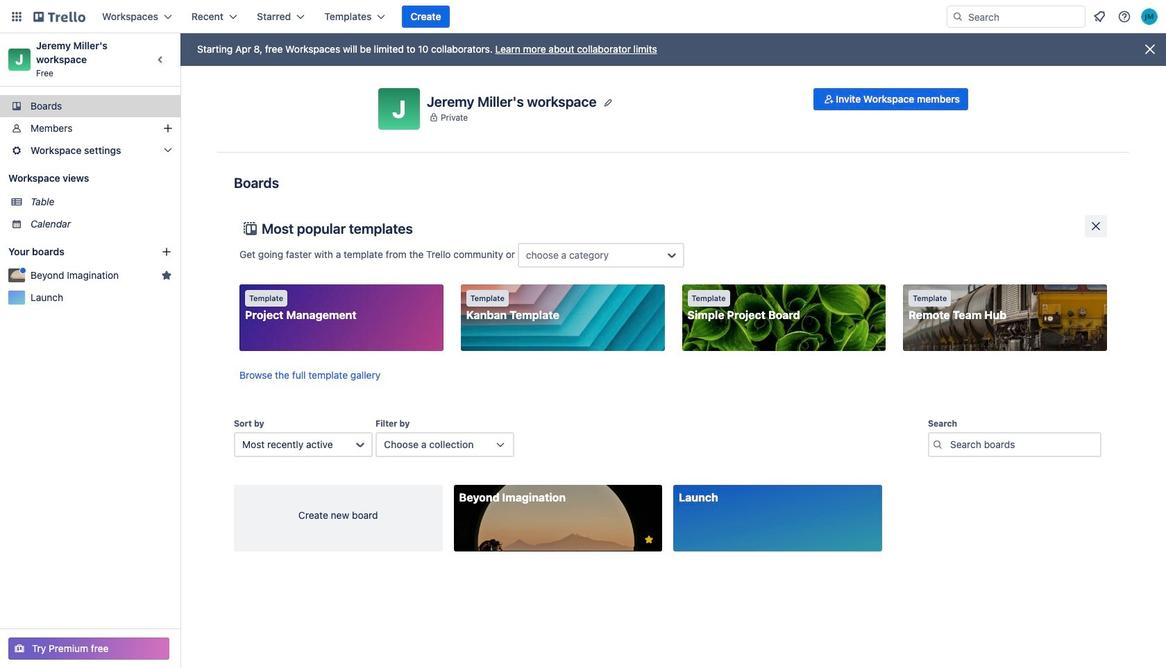 Task type: vqa. For each thing, say whether or not it's contained in the screenshot.
search image
yes



Task type: locate. For each thing, give the bounding box(es) containing it.
click to unstar this board. it will be removed from your starred list. image
[[643, 534, 656, 547]]

add board image
[[161, 247, 172, 258]]

open information menu image
[[1118, 10, 1132, 24]]

0 notifications image
[[1092, 8, 1108, 25]]

jeremy miller (jeremymiller198) image
[[1142, 8, 1158, 25]]

sm image
[[822, 92, 836, 106]]

your boards with 2 items element
[[8, 244, 140, 260]]

search image
[[953, 11, 964, 22]]

workspace navigation collapse icon image
[[151, 50, 171, 69]]



Task type: describe. For each thing, give the bounding box(es) containing it.
Search field
[[964, 6, 1085, 27]]

starred icon image
[[161, 270, 172, 281]]

Search boards text field
[[929, 433, 1102, 458]]

back to home image
[[33, 6, 85, 28]]

primary element
[[0, 0, 1167, 33]]



